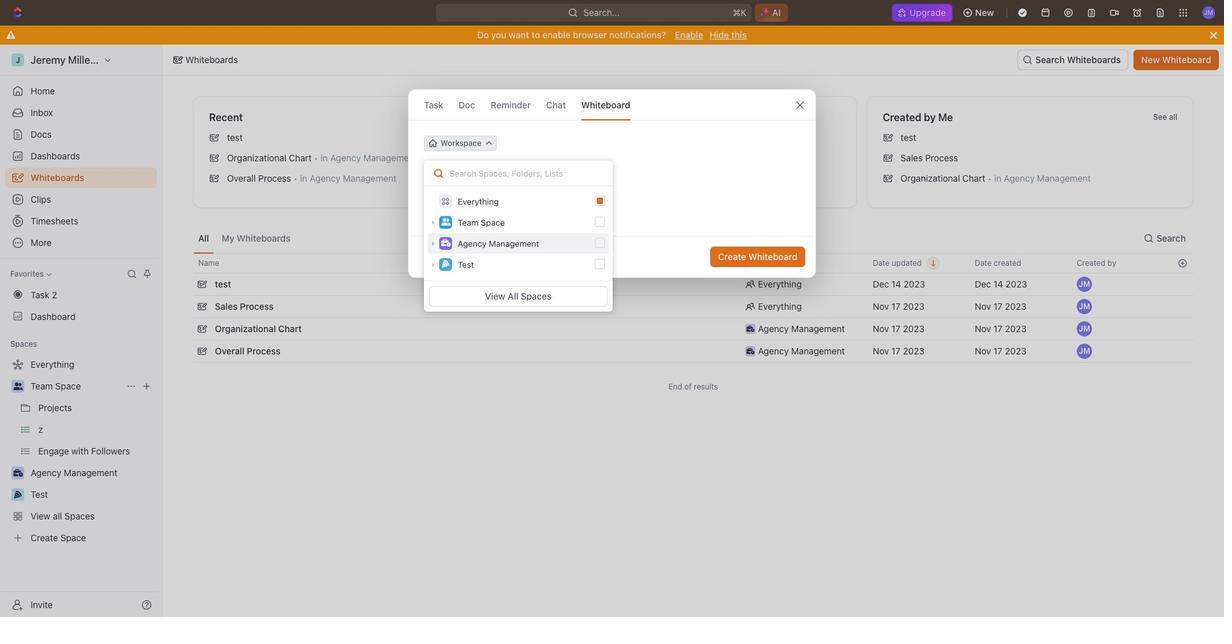 Task type: describe. For each thing, give the bounding box(es) containing it.
cell for 2nd the jeremy miller, , element
[[1171, 296, 1194, 318]]

pizza slice image
[[442, 260, 449, 268]]

3 jeremy miller, , element from the top
[[1077, 321, 1092, 337]]

business time image
[[746, 348, 754, 354]]

1 jeremy miller, , element from the top
[[1077, 277, 1092, 292]]

2 row from the top
[[193, 272, 1194, 297]]

Search Spaces, Folders, Lists text field
[[424, 161, 613, 186]]

business time image inside row
[[746, 326, 754, 332]]

0 horizontal spatial business time image
[[441, 239, 450, 247]]

sidebar navigation
[[0, 45, 163, 617]]

1 row from the top
[[193, 253, 1194, 274]]

2 jeremy miller, , element from the top
[[1077, 299, 1092, 314]]



Task type: locate. For each thing, give the bounding box(es) containing it.
0 vertical spatial cell
[[1171, 274, 1194, 295]]

row
[[193, 253, 1194, 274], [193, 272, 1194, 297], [193, 294, 1194, 319], [193, 316, 1194, 342], [193, 339, 1194, 364]]

business time image
[[441, 239, 450, 247], [746, 326, 754, 332]]

1 vertical spatial cell
[[1171, 296, 1194, 318]]

cell for second the jeremy miller, , element from the bottom
[[1171, 318, 1194, 340]]

cell for 4th the jeremy miller, , element from the bottom of the page
[[1171, 274, 1194, 295]]

jeremy miller, , element
[[1077, 277, 1092, 292], [1077, 299, 1092, 314], [1077, 321, 1092, 337], [1077, 344, 1092, 359]]

2 vertical spatial cell
[[1171, 318, 1194, 340]]

Name this Whiteboard... field
[[409, 161, 815, 177]]

1 vertical spatial business time image
[[746, 326, 754, 332]]

cell
[[1171, 274, 1194, 295], [1171, 296, 1194, 318], [1171, 318, 1194, 340]]

dialog
[[408, 89, 816, 278]]

0 vertical spatial business time image
[[441, 239, 450, 247]]

user group image
[[441, 218, 450, 226]]

tab list
[[193, 223, 296, 253]]

business time image up business time image
[[746, 326, 754, 332]]

table
[[193, 253, 1194, 364]]

1 cell from the top
[[1171, 274, 1194, 295]]

4 jeremy miller, , element from the top
[[1077, 344, 1092, 359]]

user group image
[[13, 383, 23, 390]]

3 row from the top
[[193, 294, 1194, 319]]

2 cell from the top
[[1171, 296, 1194, 318]]

business time image down user group image
[[441, 239, 450, 247]]

1 horizontal spatial business time image
[[746, 326, 754, 332]]

4 row from the top
[[193, 316, 1194, 342]]

3 cell from the top
[[1171, 318, 1194, 340]]

5 row from the top
[[193, 339, 1194, 364]]



Task type: vqa. For each thing, say whether or not it's contained in the screenshot.
1st language
no



